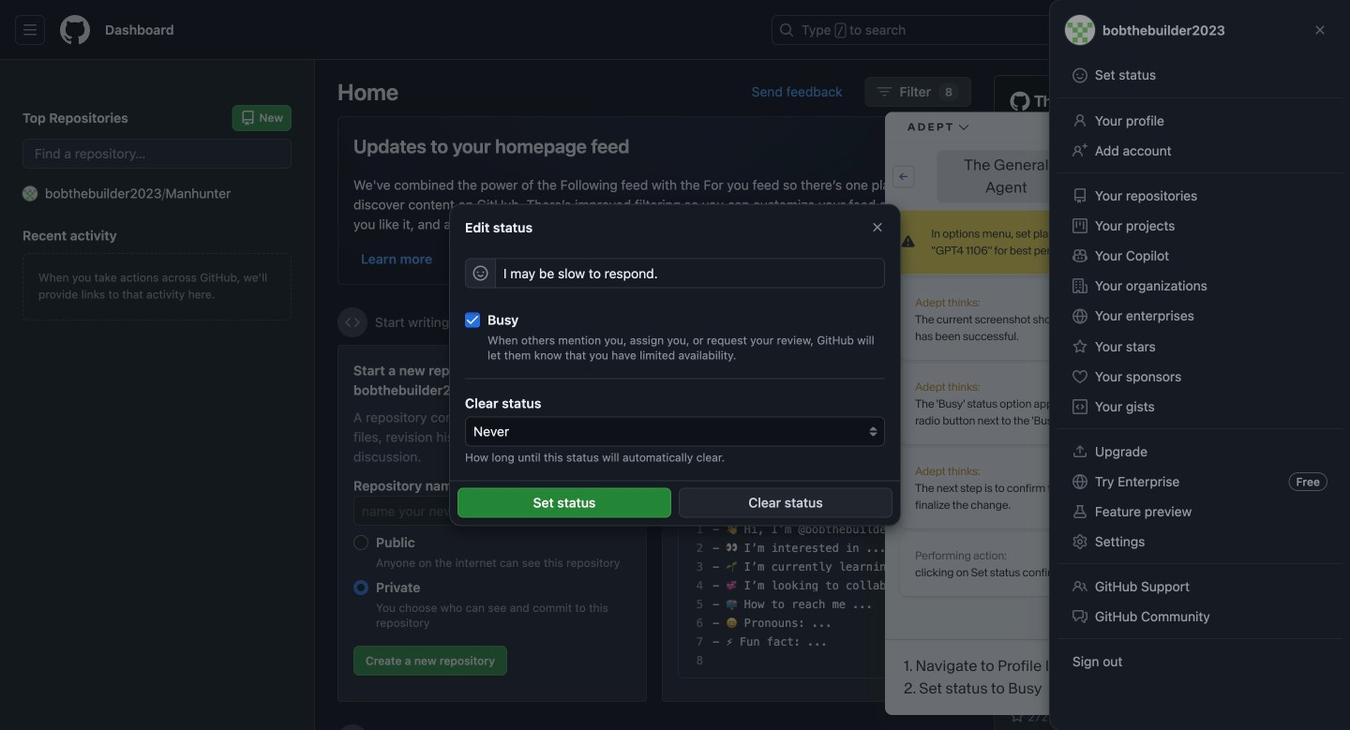 Task type: describe. For each thing, give the bounding box(es) containing it.
homepage image
[[60, 15, 90, 45]]



Task type: locate. For each thing, give the bounding box(es) containing it.
plus image
[[1136, 22, 1151, 37]]

star image
[[1010, 709, 1025, 724]]

dot fill image
[[1007, 413, 1022, 428]]

dot fill image
[[1007, 480, 1022, 495]]

command palette image
[[1077, 23, 1092, 38]]

issue opened image
[[1200, 23, 1215, 38]]

explore repositories navigation
[[994, 595, 1328, 730]]

account element
[[0, 60, 315, 730]]

explore element
[[994, 75, 1328, 730]]

triangle down image
[[1158, 23, 1173, 38]]



Task type: vqa. For each thing, say whether or not it's contained in the screenshot.
plus 'image'
yes



